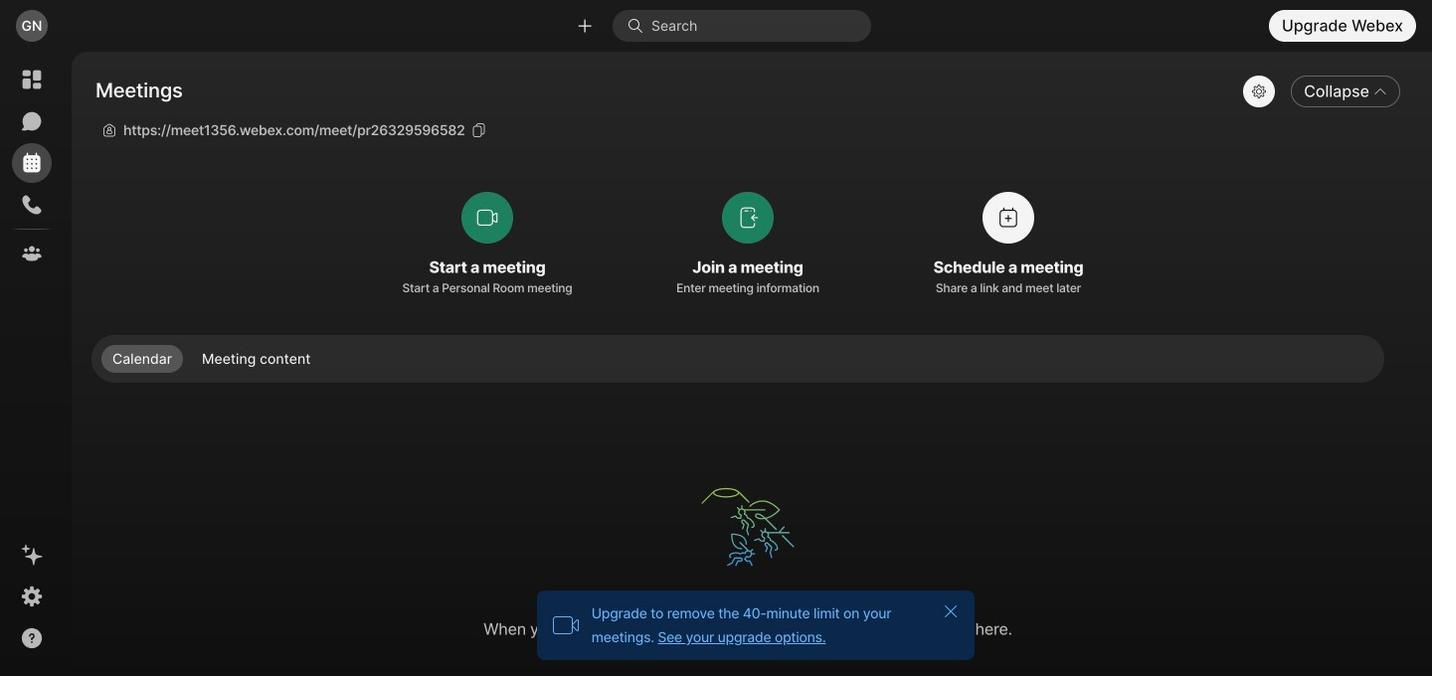 Task type: vqa. For each thing, say whether or not it's contained in the screenshot.
NAVIGATION
yes



Task type: describe. For each thing, give the bounding box(es) containing it.
cancel_16 image
[[943, 604, 959, 620]]

camera_28 image
[[552, 612, 580, 640]]



Task type: locate. For each thing, give the bounding box(es) containing it.
webex tab list
[[12, 60, 52, 274]]

navigation
[[0, 52, 64, 677]]



